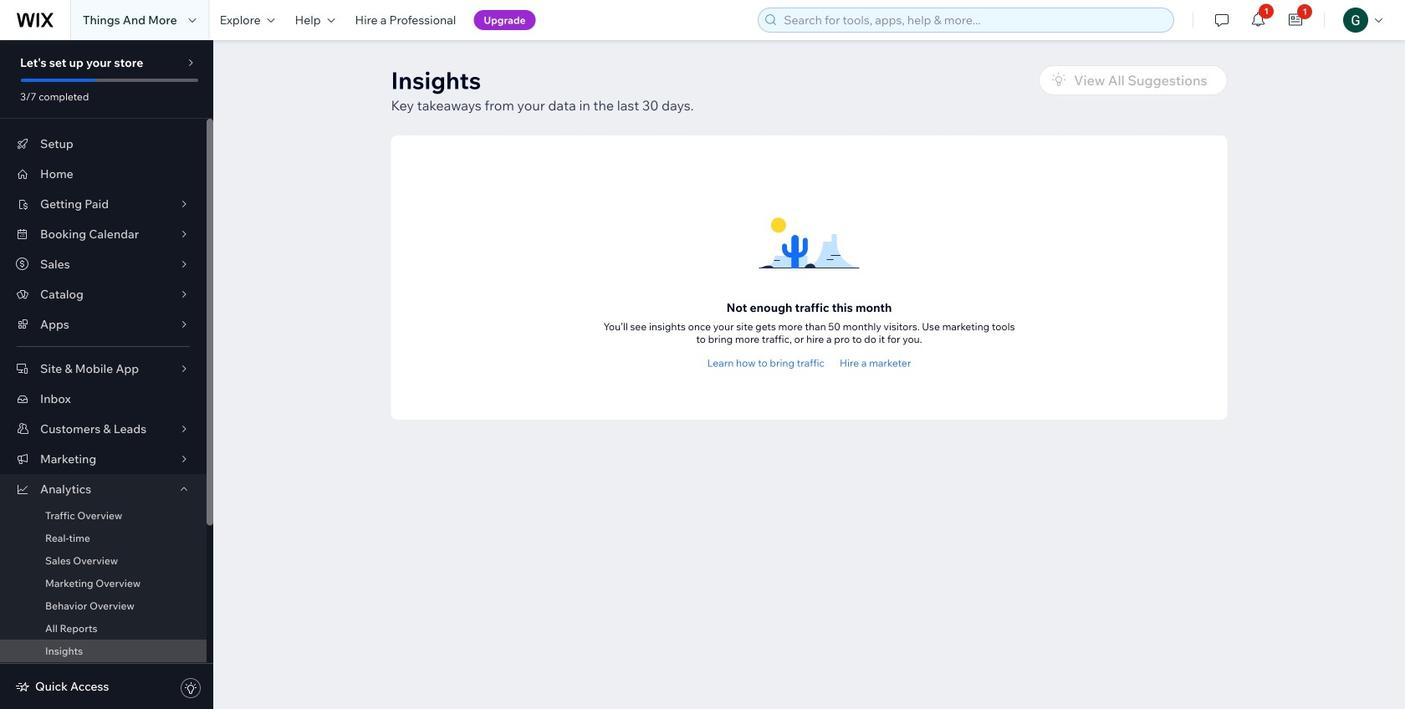 Task type: vqa. For each thing, say whether or not it's contained in the screenshot.
campaign
no



Task type: locate. For each thing, give the bounding box(es) containing it.
sidebar element
[[0, 40, 213, 709]]

Search for tools, apps, help & more... field
[[779, 8, 1169, 32]]



